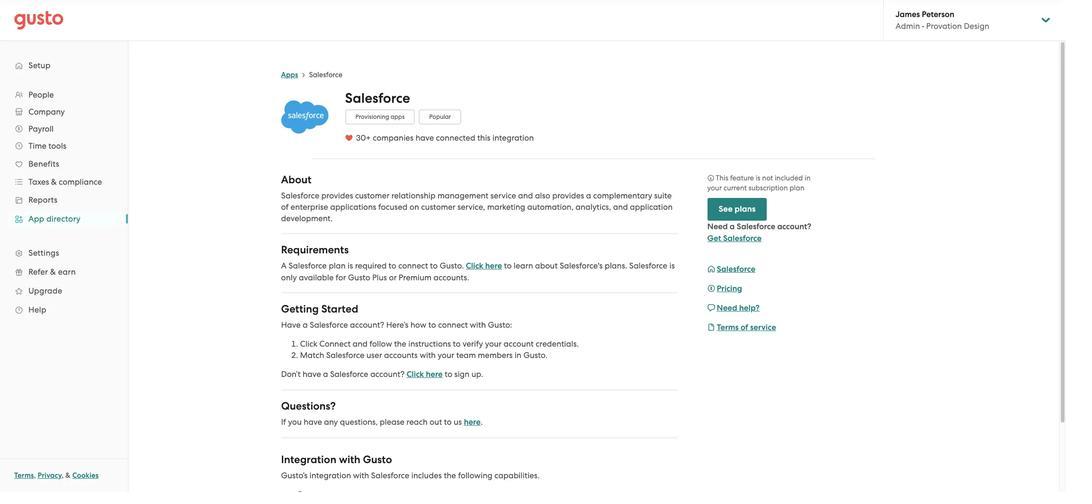 Task type: locate. For each thing, give the bounding box(es) containing it.
terms
[[717, 323, 739, 333], [14, 472, 34, 480]]

1 vertical spatial have
[[303, 370, 321, 379]]

module__icon___go7vc image for pricing
[[708, 285, 715, 292]]

need for need help?
[[717, 303, 738, 313]]

the right the includes
[[444, 471, 456, 480]]

verify
[[463, 339, 483, 349]]

taxes & compliance
[[28, 177, 102, 187]]

0 horizontal spatial terms
[[14, 472, 34, 480]]

to inside click connect and follow the instructions to verify your account credentials. match salesforce user accounts with your team members in gusto.
[[453, 339, 461, 349]]

module__icon___go7vc image for need help?
[[708, 304, 715, 312]]

started
[[321, 303, 359, 316]]

members
[[478, 351, 513, 360]]

available
[[299, 273, 334, 282]]

1 horizontal spatial ,
[[62, 472, 64, 480]]

have
[[416, 133, 434, 143], [303, 370, 321, 379], [304, 417, 322, 427]]

module__icon___go7vc image
[[708, 265, 715, 273], [708, 285, 715, 292], [708, 304, 715, 312], [708, 324, 715, 331]]

don't
[[281, 370, 301, 379]]

0 horizontal spatial ,
[[34, 472, 36, 480]]

1 horizontal spatial in
[[805, 174, 811, 182]]

1 vertical spatial click here link
[[407, 370, 443, 380]]

2 horizontal spatial here
[[486, 261, 502, 271]]

& inside dropdown button
[[51, 177, 57, 187]]

1 vertical spatial customer
[[421, 202, 456, 212]]

0 vertical spatial &
[[51, 177, 57, 187]]

in right included
[[805, 174, 811, 182]]

and up the user
[[353, 339, 368, 349]]

0 horizontal spatial of
[[281, 202, 289, 212]]

plans.
[[605, 261, 628, 271]]

1 vertical spatial &
[[50, 267, 56, 277]]

1 horizontal spatial connect
[[438, 320, 468, 330]]

need
[[708, 222, 728, 232], [717, 303, 738, 313]]

click inside click connect and follow the instructions to verify your account credentials. match salesforce user accounts with your team members in gusto.
[[300, 339, 318, 349]]

0 horizontal spatial list
[[0, 86, 128, 319]]

customer right on
[[421, 202, 456, 212]]

service up marketing
[[491, 191, 516, 200]]

module__icon___go7vc image down 'pricing' "link"
[[708, 304, 715, 312]]

salesforce inside click connect and follow the instructions to verify your account credentials. match salesforce user accounts with your team members in gusto.
[[326, 351, 365, 360]]

1 vertical spatial service
[[751, 323, 777, 333]]

connect up verify
[[438, 320, 468, 330]]

to up accounts.
[[430, 261, 438, 271]]

, left cookies button
[[62, 472, 64, 480]]

3 module__icon___go7vc image from the top
[[708, 304, 715, 312]]

have down match
[[303, 370, 321, 379]]

, left privacy link
[[34, 472, 36, 480]]

gusto down please
[[363, 453, 392, 466]]

refer & earn link
[[9, 263, 118, 281]]

analytics,
[[576, 202, 611, 212]]

here left learn at the bottom left of the page
[[486, 261, 502, 271]]

here right us
[[464, 417, 481, 427]]

your down this
[[708, 184, 722, 192]]

provides up applications
[[322, 191, 353, 200]]

of inside about salesforce provides customer relationship management service and also provides a complementary suite of enterprise applications focused on customer service, marketing automation, analytics, and application development.
[[281, 202, 289, 212]]

application
[[630, 202, 673, 212]]

have inside questions? if you have any questions, please reach out to us here .
[[304, 417, 322, 427]]

gusto. down account at the bottom of page
[[524, 351, 548, 360]]

here link
[[464, 417, 481, 427]]

module__icon___go7vc image inside "need help?" link
[[708, 304, 715, 312]]

0 horizontal spatial gusto.
[[440, 261, 464, 271]]

gusto down required
[[348, 273, 371, 282]]

a down match
[[323, 370, 328, 379]]

gusto. up accounts.
[[440, 261, 464, 271]]

0 horizontal spatial here
[[426, 370, 443, 380]]

1 horizontal spatial click
[[407, 370, 424, 380]]

of down help? at the right of the page
[[741, 323, 749, 333]]

1 vertical spatial here
[[426, 370, 443, 380]]

privacy
[[38, 472, 62, 480]]

to left sign
[[445, 370, 453, 379]]

pricing link
[[708, 284, 743, 294]]

includes
[[412, 471, 442, 480]]

& left "earn"
[[50, 267, 56, 277]]

also
[[535, 191, 551, 200]]

in
[[805, 174, 811, 182], [515, 351, 522, 360]]

0 vertical spatial in
[[805, 174, 811, 182]]

service,
[[458, 202, 485, 212]]

refer
[[28, 267, 48, 277]]

1 horizontal spatial gusto.
[[524, 351, 548, 360]]

plan up for at bottom left
[[329, 261, 346, 271]]

0 vertical spatial your
[[708, 184, 722, 192]]

setup link
[[9, 57, 118, 74]]

accounts
[[384, 351, 418, 360]]

•
[[923, 21, 925, 31]]

accounts.
[[434, 273, 470, 282]]

30+ companies have connected this integration
[[356, 133, 534, 143]]

of left enterprise
[[281, 202, 289, 212]]

& left cookies button
[[65, 472, 71, 480]]

1 vertical spatial the
[[444, 471, 456, 480]]

people
[[28, 90, 54, 100]]

the
[[394, 339, 407, 349], [444, 471, 456, 480]]

0 horizontal spatial plan
[[329, 261, 346, 271]]

1 horizontal spatial is
[[670, 261, 675, 271]]

2 horizontal spatial your
[[708, 184, 722, 192]]

customer up applications
[[355, 191, 390, 200]]

0 horizontal spatial provides
[[322, 191, 353, 200]]

salesforce inside a salesforce plan is required to connect to gusto. click here
[[289, 261, 327, 271]]

1 module__icon___go7vc image from the top
[[708, 265, 715, 273]]

0 vertical spatial gusto
[[348, 273, 371, 282]]

suite
[[655, 191, 672, 200]]

feature
[[731, 174, 754, 182]]

salesforce left the includes
[[371, 471, 410, 480]]

1 , from the left
[[34, 472, 36, 480]]

payroll
[[28, 124, 54, 134]]

& right taxes
[[51, 177, 57, 187]]

1 horizontal spatial service
[[751, 323, 777, 333]]

1 horizontal spatial terms
[[717, 323, 739, 333]]

benefits
[[28, 159, 59, 169]]

plus
[[372, 273, 387, 282]]

click up match
[[300, 339, 318, 349]]

module__icon___go7vc image inside salesforce link
[[708, 265, 715, 273]]

account? down the user
[[371, 370, 405, 379]]

1 vertical spatial terms
[[14, 472, 34, 480]]

the up accounts
[[394, 339, 407, 349]]

here
[[486, 261, 502, 271], [426, 370, 443, 380], [464, 417, 481, 427]]

0 horizontal spatial customer
[[355, 191, 390, 200]]

click here link for click
[[466, 261, 502, 271]]

a inside getting started have a salesforce account? here's how to connect with gusto:
[[303, 320, 308, 330]]

integration down integration
[[310, 471, 351, 480]]

0 vertical spatial connect
[[399, 261, 428, 271]]

integration
[[493, 133, 534, 143], [310, 471, 351, 480]]

4 module__icon___go7vc image from the top
[[708, 324, 715, 331]]

1 horizontal spatial here
[[464, 417, 481, 427]]

0 vertical spatial and
[[518, 191, 533, 200]]

1 vertical spatial click
[[300, 339, 318, 349]]

the inside click connect and follow the instructions to verify your account credentials. match salesforce user accounts with your team members in gusto.
[[394, 339, 407, 349]]

terms down "need help?" link
[[717, 323, 739, 333]]

to right how
[[429, 320, 436, 330]]

1 vertical spatial of
[[741, 323, 749, 333]]

a up analytics,
[[586, 191, 592, 200]]

a inside the don't have a salesforce account? click here to sign up.
[[323, 370, 328, 379]]

app directory link
[[9, 210, 118, 227]]

apps
[[281, 71, 298, 79]]

need inside need a salesforce account? get salesforce
[[708, 222, 728, 232]]

salesforce up enterprise
[[281, 191, 320, 200]]

2 vertical spatial account?
[[371, 370, 405, 379]]

0 vertical spatial the
[[394, 339, 407, 349]]

1 horizontal spatial of
[[741, 323, 749, 333]]

here down click connect and follow the instructions to verify your account credentials. match salesforce user accounts with your team members in gusto.
[[426, 370, 443, 380]]

a inside about salesforce provides customer relationship management service and also provides a complementary suite of enterprise applications focused on customer service, marketing automation, analytics, and application development.
[[586, 191, 592, 200]]

2 vertical spatial and
[[353, 339, 368, 349]]

terms left privacy link
[[14, 472, 34, 480]]

company
[[28, 107, 65, 117]]

1 vertical spatial gusto.
[[524, 351, 548, 360]]

0 horizontal spatial in
[[515, 351, 522, 360]]

click down accounts
[[407, 370, 424, 380]]

following
[[458, 471, 493, 480]]

salesforce right plans. in the bottom of the page
[[630, 261, 668, 271]]

reports link
[[9, 191, 118, 209]]

0 vertical spatial here
[[486, 261, 502, 271]]

connect up premium
[[399, 261, 428, 271]]

account? inside getting started have a salesforce account? here's how to connect with gusto:
[[350, 320, 384, 330]]

0 vertical spatial need
[[708, 222, 728, 232]]

0 horizontal spatial the
[[394, 339, 407, 349]]

0 horizontal spatial your
[[438, 351, 455, 360]]

0 vertical spatial account?
[[778, 222, 812, 232]]

settings link
[[9, 245, 118, 262]]

0 vertical spatial plan
[[790, 184, 805, 192]]

1 vertical spatial in
[[515, 351, 522, 360]]

account? inside the don't have a salesforce account? click here to sign up.
[[371, 370, 405, 379]]

please
[[380, 417, 405, 427]]

service down help? at the right of the page
[[751, 323, 777, 333]]

0 vertical spatial gusto.
[[440, 261, 464, 271]]

0 horizontal spatial click here link
[[407, 370, 443, 380]]

have down popular "link"
[[416, 133, 434, 143]]

module__icon___go7vc image inside terms of service "link"
[[708, 324, 715, 331]]

0 horizontal spatial service
[[491, 191, 516, 200]]

provides up automation,
[[553, 191, 584, 200]]

1 horizontal spatial click here link
[[466, 261, 502, 271]]

time tools
[[28, 141, 66, 151]]

to inside questions? if you have any questions, please reach out to us here .
[[444, 417, 452, 427]]

have down questions?
[[304, 417, 322, 427]]

salesforce down the user
[[330, 370, 369, 379]]

and left the also
[[518, 191, 533, 200]]

popular
[[429, 113, 451, 120]]

gusto navigation element
[[0, 41, 128, 335]]

your up members
[[485, 339, 502, 349]]

2 vertical spatial click
[[407, 370, 424, 380]]

1 vertical spatial connect
[[438, 320, 468, 330]]

peterson
[[923, 9, 955, 19]]

0 horizontal spatial click
[[300, 339, 318, 349]]

apps
[[391, 113, 405, 120]]

need up get
[[708, 222, 728, 232]]

click
[[466, 261, 484, 271], [300, 339, 318, 349], [407, 370, 424, 380]]

&
[[51, 177, 57, 187], [50, 267, 56, 277], [65, 472, 71, 480]]

1 horizontal spatial your
[[485, 339, 502, 349]]

1 vertical spatial your
[[485, 339, 502, 349]]

integration right this
[[493, 133, 534, 143]]

to left us
[[444, 417, 452, 427]]

0 horizontal spatial and
[[353, 339, 368, 349]]

1 vertical spatial gusto
[[363, 453, 392, 466]]

1 vertical spatial plan
[[329, 261, 346, 271]]

development.
[[281, 214, 333, 223]]

gusto inside to learn about salesforce's plans. salesforce is only available for gusto plus or premium accounts.
[[348, 273, 371, 282]]

30+
[[356, 133, 371, 143]]

module__icon___go7vc image inside 'pricing' "link"
[[708, 285, 715, 292]]

plan down included
[[790, 184, 805, 192]]

0 vertical spatial of
[[281, 202, 289, 212]]

your inside the this feature is not included in your current subscription plan
[[708, 184, 722, 192]]

directory
[[46, 214, 81, 224]]

and down complementary
[[613, 202, 628, 212]]

1 horizontal spatial provides
[[553, 191, 584, 200]]

to left learn at the bottom left of the page
[[504, 261, 512, 271]]

2 vertical spatial your
[[438, 351, 455, 360]]

with
[[470, 320, 486, 330], [420, 351, 436, 360], [339, 453, 361, 466], [353, 471, 369, 480]]

people button
[[9, 86, 118, 103]]

need for need a salesforce account? get salesforce
[[708, 222, 728, 232]]

need a salesforce account? get salesforce
[[708, 222, 812, 244]]

salesforce inside the don't have a salesforce account? click here to sign up.
[[330, 370, 369, 379]]

is inside to learn about salesforce's plans. salesforce is only available for gusto plus or premium accounts.
[[670, 261, 675, 271]]

account? up follow
[[350, 320, 384, 330]]

salesforce down started
[[310, 320, 348, 330]]

upgrade
[[28, 286, 62, 296]]

your down instructions
[[438, 351, 455, 360]]

2 module__icon___go7vc image from the top
[[708, 285, 715, 292]]

taxes
[[28, 177, 49, 187]]

0 horizontal spatial integration
[[310, 471, 351, 480]]

don't have a salesforce account? click here to sign up.
[[281, 370, 484, 380]]

2 , from the left
[[62, 472, 64, 480]]

2 horizontal spatial click
[[466, 261, 484, 271]]

have inside the don't have a salesforce account? click here to sign up.
[[303, 370, 321, 379]]

0 vertical spatial terms
[[717, 323, 739, 333]]

salesforce up available
[[289, 261, 327, 271]]

included
[[775, 174, 803, 182]]

1 vertical spatial integration
[[310, 471, 351, 480]]

1 vertical spatial account?
[[350, 320, 384, 330]]

questions? if you have any questions, please reach out to us here .
[[281, 400, 483, 427]]

have
[[281, 320, 301, 330]]

connected
[[436, 133, 476, 143]]

see plans button
[[708, 198, 767, 221]]

account
[[504, 339, 534, 349]]

terms for terms of service
[[717, 323, 739, 333]]

1 horizontal spatial list
[[708, 173, 826, 334]]

in down account at the bottom of page
[[515, 351, 522, 360]]

need down 'pricing' "link"
[[717, 303, 738, 313]]

account? down subscription
[[778, 222, 812, 232]]

click connect and follow the instructions to verify your account credentials. match salesforce user accounts with your team members in gusto.
[[300, 339, 579, 360]]

list
[[0, 86, 128, 319], [708, 173, 826, 334]]

provides
[[322, 191, 353, 200], [553, 191, 584, 200]]

0 horizontal spatial connect
[[399, 261, 428, 271]]

or
[[389, 273, 397, 282]]

team
[[457, 351, 476, 360]]

salesforce up pricing
[[717, 264, 756, 274]]

a
[[586, 191, 592, 200], [730, 222, 735, 232], [303, 320, 308, 330], [323, 370, 328, 379]]

1 horizontal spatial the
[[444, 471, 456, 480]]

2 vertical spatial have
[[304, 417, 322, 427]]

& for earn
[[50, 267, 56, 277]]

a up 'get salesforce' link
[[730, 222, 735, 232]]

not
[[763, 174, 774, 182]]

module__icon___go7vc image up 'pricing' "link"
[[708, 265, 715, 273]]

design
[[965, 21, 990, 31]]

0 vertical spatial service
[[491, 191, 516, 200]]

1 horizontal spatial plan
[[790, 184, 805, 192]]

and inside click connect and follow the instructions to verify your account credentials. match salesforce user accounts with your team members in gusto.
[[353, 339, 368, 349]]

click here link up accounts.
[[466, 261, 502, 271]]

a right have
[[303, 320, 308, 330]]

2 horizontal spatial and
[[613, 202, 628, 212]]

to up the 'team'
[[453, 339, 461, 349]]

click here link down click connect and follow the instructions to verify your account credentials. match salesforce user accounts with your team members in gusto.
[[407, 370, 443, 380]]

2 vertical spatial here
[[464, 417, 481, 427]]

the inside "integration with gusto gusto's integration with salesforce includes the following capabilities."
[[444, 471, 456, 480]]

salesforce down connect
[[326, 351, 365, 360]]

about
[[281, 173, 312, 186]]

0 vertical spatial integration
[[493, 133, 534, 143]]

1 vertical spatial need
[[717, 303, 738, 313]]

0 vertical spatial click here link
[[466, 261, 502, 271]]

0 horizontal spatial is
[[348, 261, 353, 271]]

2 horizontal spatial is
[[756, 174, 761, 182]]

gusto
[[348, 273, 371, 282], [363, 453, 392, 466]]

click up accounts.
[[466, 261, 484, 271]]

1 vertical spatial and
[[613, 202, 628, 212]]

taxes & compliance button
[[9, 173, 118, 191]]

module__icon___go7vc image down "need help?" link
[[708, 324, 715, 331]]

service
[[491, 191, 516, 200], [751, 323, 777, 333]]

module__icon___go7vc image left pricing
[[708, 285, 715, 292]]

about
[[535, 261, 558, 271]]

required
[[355, 261, 387, 271]]

app
[[28, 214, 44, 224]]



Task type: vqa. For each thing, say whether or not it's contained in the screenshot.
'Nov' within the By Wed, Nov 15 —
no



Task type: describe. For each thing, give the bounding box(es) containing it.
automation,
[[528, 202, 574, 212]]

salesforce inside "integration with gusto gusto's integration with salesforce includes the following capabilities."
[[371, 471, 410, 480]]

sign
[[455, 370, 470, 379]]

account? inside need a salesforce account? get salesforce
[[778, 222, 812, 232]]

list containing see plans
[[708, 173, 826, 334]]

gusto's
[[281, 471, 308, 480]]

time tools button
[[9, 137, 118, 154]]

tools
[[48, 141, 66, 151]]

connect inside a salesforce plan is required to connect to gusto. click here
[[399, 261, 428, 271]]

module__icon___go7vc image for terms of service
[[708, 324, 715, 331]]

setup
[[28, 61, 51, 70]]

salesforce right apps at left top
[[309, 71, 343, 79]]

need help? link
[[708, 303, 760, 313]]

here's
[[386, 320, 409, 330]]

module__icon___go7vc image for salesforce
[[708, 265, 715, 273]]

help link
[[9, 301, 118, 318]]

plans
[[735, 204, 756, 214]]

app directory
[[28, 214, 81, 224]]

a inside need a salesforce account? get salesforce
[[730, 222, 735, 232]]

help?
[[740, 303, 760, 313]]

salesforce link
[[708, 264, 756, 274]]

1 horizontal spatial customer
[[421, 202, 456, 212]]

get salesforce link
[[708, 234, 762, 244]]

enterprise
[[291, 202, 328, 212]]

applications
[[330, 202, 377, 212]]

payroll button
[[9, 120, 118, 137]]

learn
[[514, 261, 533, 271]]

credentials.
[[536, 339, 579, 349]]

company button
[[9, 103, 118, 120]]

salesforce inside getting started have a salesforce account? here's how to connect with gusto:
[[310, 320, 348, 330]]

plan inside the this feature is not included in your current subscription plan
[[790, 184, 805, 192]]

home image
[[14, 11, 64, 30]]

connect
[[320, 339, 351, 349]]

us
[[454, 417, 462, 427]]

connect inside getting started have a salesforce account? here's how to connect with gusto:
[[438, 320, 468, 330]]

see plans
[[719, 204, 756, 214]]

is inside a salesforce plan is required to connect to gusto. click here
[[348, 261, 353, 271]]

integration
[[281, 453, 337, 466]]

list containing people
[[0, 86, 128, 319]]

cookies
[[72, 472, 99, 480]]

focused
[[378, 202, 408, 212]]

this feature is not included in your current subscription plan
[[708, 174, 811, 192]]

to inside the don't have a salesforce account? click here to sign up.
[[445, 370, 453, 379]]

here inside questions? if you have any questions, please reach out to us here .
[[464, 417, 481, 427]]

2 vertical spatial &
[[65, 472, 71, 480]]

james peterson admin • provation design
[[896, 9, 990, 31]]

get
[[708, 234, 722, 244]]

complementary
[[594, 191, 653, 200]]

with inside getting started have a salesforce account? here's how to connect with gusto:
[[470, 320, 486, 330]]

this
[[716, 174, 729, 182]]

is inside the this feature is not included in your current subscription plan
[[756, 174, 761, 182]]

questions?
[[281, 400, 336, 413]]

in inside click connect and follow the instructions to verify your account credentials. match salesforce user accounts with your team members in gusto.
[[515, 351, 522, 360]]

getting started have a salesforce account? here's how to connect with gusto:
[[281, 303, 512, 330]]

0 vertical spatial customer
[[355, 191, 390, 200]]

0 vertical spatial click
[[466, 261, 484, 271]]

about salesforce provides customer relationship management service and also provides a complementary suite of enterprise applications focused on customer service, marketing automation, analytics, and application development.
[[281, 173, 673, 223]]

terms for terms , privacy , & cookies
[[14, 472, 34, 480]]

click here link for up.
[[407, 370, 443, 380]]

this
[[478, 133, 491, 143]]

in inside the this feature is not included in your current subscription plan
[[805, 174, 811, 182]]

1 provides from the left
[[322, 191, 353, 200]]

gusto:
[[488, 320, 512, 330]]

capabilities.
[[495, 471, 540, 480]]

provisioning apps link
[[345, 109, 415, 125]]

out
[[430, 417, 442, 427]]

gusto. inside click connect and follow the instructions to verify your account credentials. match salesforce user accounts with your team members in gusto.
[[524, 351, 548, 360]]

terms of service
[[717, 323, 777, 333]]

to up or
[[389, 261, 397, 271]]

see
[[719, 204, 733, 214]]

any
[[324, 417, 338, 427]]

you
[[288, 417, 302, 427]]

requirements
[[281, 244, 349, 256]]

salesforce inside about salesforce provides customer relationship management service and also provides a complementary suite of enterprise applications focused on customer service, marketing automation, analytics, and application development.
[[281, 191, 320, 200]]

user
[[367, 351, 382, 360]]

match
[[300, 351, 324, 360]]

to learn about salesforce's plans. salesforce is only available for gusto plus or premium accounts.
[[281, 261, 675, 282]]

salesforce right get
[[724, 234, 762, 244]]

management
[[438, 191, 489, 200]]

to inside to learn about salesforce's plans. salesforce is only available for gusto plus or premium accounts.
[[504, 261, 512, 271]]

terms link
[[14, 472, 34, 480]]

benefits link
[[9, 155, 118, 173]]

apps link
[[281, 71, 298, 79]]

cookies button
[[72, 470, 99, 481]]

provation
[[927, 21, 963, 31]]

subscription
[[749, 184, 788, 192]]

service inside about salesforce provides customer relationship management service and also provides a complementary suite of enterprise applications focused on customer service, marketing automation, analytics, and application development.
[[491, 191, 516, 200]]

upgrade link
[[9, 282, 118, 300]]

& for compliance
[[51, 177, 57, 187]]

getting
[[281, 303, 319, 316]]

provisioning
[[356, 113, 389, 120]]

premium
[[399, 273, 432, 282]]

2 provides from the left
[[553, 191, 584, 200]]

terms of service link
[[708, 323, 777, 333]]

for
[[336, 273, 346, 282]]

salesforce down plans
[[737, 222, 776, 232]]

with inside click connect and follow the instructions to verify your account credentials. match salesforce user accounts with your team members in gusto.
[[420, 351, 436, 360]]

integration with gusto gusto's integration with salesforce includes the following capabilities.
[[281, 453, 540, 480]]

settings
[[28, 248, 59, 258]]

plan inside a salesforce plan is required to connect to gusto. click here
[[329, 261, 346, 271]]

gusto. inside a salesforce plan is required to connect to gusto. click here
[[440, 261, 464, 271]]

relationship
[[392, 191, 436, 200]]

current
[[724, 184, 747, 192]]

1 horizontal spatial and
[[518, 191, 533, 200]]

integration inside "integration with gusto gusto's integration with salesforce includes the following capabilities."
[[310, 471, 351, 480]]

james
[[896, 9, 921, 19]]

compliance
[[59, 177, 102, 187]]

.
[[481, 417, 483, 427]]

pricing
[[717, 284, 743, 294]]

salesforce inside to learn about salesforce's plans. salesforce is only available for gusto plus or premium accounts.
[[630, 261, 668, 271]]

gusto inside "integration with gusto gusto's integration with salesforce includes the following capabilities."
[[363, 453, 392, 466]]

0 vertical spatial have
[[416, 133, 434, 143]]

to inside getting started have a salesforce account? here's how to connect with gusto:
[[429, 320, 436, 330]]

a salesforce plan is required to connect to gusto. click here
[[281, 261, 502, 271]]

a
[[281, 261, 287, 271]]

refer & earn
[[28, 267, 76, 277]]

salesforce up provisioning apps
[[345, 90, 410, 107]]

1 horizontal spatial integration
[[493, 133, 534, 143]]

only
[[281, 273, 297, 282]]

up.
[[472, 370, 484, 379]]



